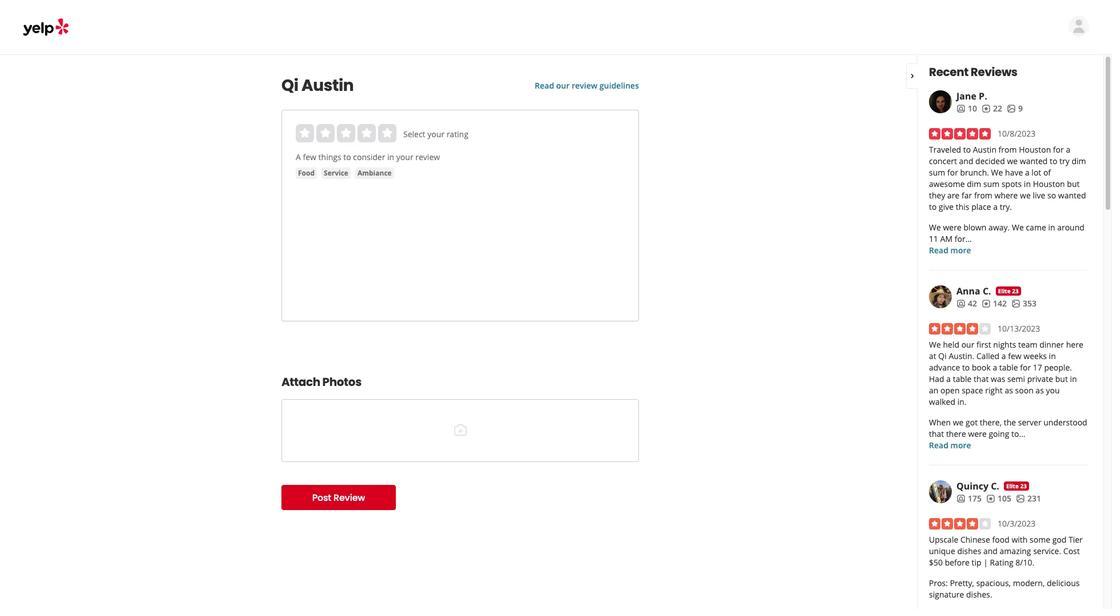 Task type: locate. For each thing, give the bounding box(es) containing it.
0 vertical spatial photos element
[[1007, 103, 1023, 114]]

photo of jane p. image
[[929, 90, 952, 113]]

0 horizontal spatial austin
[[301, 74, 354, 97]]

awesome
[[929, 178, 965, 189]]

2 16 friends v2 image from the top
[[956, 494, 966, 503]]

0 horizontal spatial table
[[953, 374, 972, 384]]

0 vertical spatial from
[[999, 144, 1017, 155]]

service.
[[1033, 546, 1061, 557]]

0 vertical spatial 4 star rating image
[[929, 323, 991, 335]]

0 vertical spatial austin
[[301, 74, 354, 97]]

1 vertical spatial we
[[1020, 190, 1031, 201]]

reviews element containing 105
[[986, 493, 1011, 505]]

9
[[1018, 103, 1023, 114]]

1 horizontal spatial few
[[1008, 351, 1022, 362]]

from down 10/8/2023
[[999, 144, 1017, 155]]

None radio
[[296, 124, 314, 142], [316, 124, 335, 142], [337, 124, 355, 142], [358, 124, 376, 142], [296, 124, 314, 142], [316, 124, 335, 142], [337, 124, 355, 142], [358, 124, 376, 142]]

1 vertical spatial that
[[929, 428, 944, 439]]

elite up 142
[[998, 287, 1011, 295]]

0 vertical spatial houston
[[1019, 144, 1051, 155]]

review down select your rating
[[415, 152, 440, 162]]

0 vertical spatial table
[[999, 362, 1018, 373]]

a left try.
[[993, 201, 998, 212]]

elite 23 up 142
[[998, 287, 1019, 295]]

1 vertical spatial qi
[[938, 351, 947, 362]]

1 vertical spatial read more
[[929, 440, 971, 451]]

wanted right so
[[1058, 190, 1086, 201]]

friends element down anna
[[956, 298, 977, 309]]

16 review v2 image
[[982, 299, 991, 308], [986, 494, 995, 503]]

1 friends element from the top
[[956, 103, 977, 114]]

1 vertical spatial table
[[953, 374, 972, 384]]

0 vertical spatial friends element
[[956, 103, 977, 114]]

tip
[[972, 557, 981, 568]]

photos element containing 231
[[1016, 493, 1041, 505]]

elite 23 for anna c.
[[998, 287, 1019, 295]]

have
[[1005, 167, 1023, 178]]

0 vertical spatial read more button
[[929, 245, 971, 256]]

friends element down jane in the right top of the page
[[956, 103, 977, 114]]

cost
[[1063, 546, 1080, 557]]

16 photos v2 image for quincy c.
[[1016, 494, 1025, 503]]

c. up 105
[[991, 480, 999, 493]]

here
[[1066, 339, 1083, 350]]

to left try
[[1050, 156, 1057, 166]]

friends element for quincy c.
[[956, 493, 982, 505]]

2 vertical spatial for
[[1020, 362, 1031, 373]]

we up have
[[1007, 156, 1018, 166]]

reviews element right 175
[[986, 493, 1011, 505]]

are
[[947, 190, 960, 201]]

rating
[[447, 129, 468, 140]]

our up austin.
[[961, 339, 974, 350]]

in right spots
[[1024, 178, 1031, 189]]

table
[[999, 362, 1018, 373], [953, 374, 972, 384]]

decided
[[975, 156, 1005, 166]]

qi
[[281, 74, 298, 97], [938, 351, 947, 362]]

few
[[303, 152, 316, 162], [1008, 351, 1022, 362]]

dim
[[1072, 156, 1086, 166], [967, 178, 981, 189]]

4 star rating image up chinese
[[929, 518, 991, 530]]

0 vertical spatial that
[[974, 374, 989, 384]]

1 vertical spatial 16 photos v2 image
[[1011, 299, 1021, 308]]

a down nights
[[1002, 351, 1006, 362]]

friends element down quincy
[[956, 493, 982, 505]]

1 horizontal spatial for
[[1020, 362, 1031, 373]]

elite 23 link up 142
[[996, 287, 1021, 296]]

that down book
[[974, 374, 989, 384]]

1 horizontal spatial 23
[[1020, 482, 1027, 490]]

1 horizontal spatial were
[[968, 428, 987, 439]]

photos element containing 353
[[1011, 298, 1037, 309]]

delicious
[[1047, 578, 1080, 589]]

1 vertical spatial were
[[968, 428, 987, 439]]

0 horizontal spatial from
[[974, 190, 992, 201]]

going
[[989, 428, 1009, 439]]

elite 23 up 105
[[1006, 482, 1027, 490]]

first
[[977, 339, 991, 350]]

sum
[[929, 167, 945, 178], [983, 178, 1000, 189]]

16 review v2 image for anna
[[982, 299, 991, 308]]

1 horizontal spatial we
[[1007, 156, 1018, 166]]

0 horizontal spatial few
[[303, 152, 316, 162]]

photos element right 142
[[1011, 298, 1037, 309]]

we up the there
[[953, 417, 964, 428]]

were down got
[[968, 428, 987, 439]]

upscale
[[929, 534, 958, 545]]

and up brunch.
[[959, 156, 973, 166]]

2 4 star rating image from the top
[[929, 518, 991, 530]]

walked
[[929, 396, 955, 407]]

0 vertical spatial 16 friends v2 image
[[956, 299, 966, 308]]

select your rating
[[403, 129, 468, 140]]

read our review guidelines link
[[535, 80, 639, 91]]

0 vertical spatial were
[[943, 222, 961, 233]]

1 vertical spatial elite 23
[[1006, 482, 1027, 490]]

16 friends v2 image left 42
[[956, 299, 966, 308]]

0 horizontal spatial 23
[[1012, 287, 1019, 295]]

to…
[[1011, 428, 1025, 439]]

photos element containing 9
[[1007, 103, 1023, 114]]

read more button
[[929, 245, 971, 256], [929, 440, 971, 451]]

unique
[[929, 546, 955, 557]]

read more button down the there
[[929, 440, 971, 451]]

we inside traveled to austin from houston for a concert and decided we wanted to try dim sum for brunch. we have a lot of awesome dim sum spots in houston but they are far from where we live so wanted to give this place a try.
[[991, 167, 1003, 178]]

0 vertical spatial 16 review v2 image
[[982, 299, 991, 308]]

0 horizontal spatial review
[[415, 152, 440, 162]]

reviews element containing 142
[[982, 298, 1007, 309]]

to down austin.
[[962, 362, 970, 373]]

friends element containing 175
[[956, 493, 982, 505]]

when we got there, the server understood that there were going to…
[[929, 417, 1087, 439]]

0 vertical spatial sum
[[929, 167, 945, 178]]

for up awesome
[[947, 167, 958, 178]]

1 vertical spatial read more button
[[929, 440, 971, 451]]

0 horizontal spatial as
[[1005, 385, 1013, 396]]

anna
[[956, 285, 980, 297]]

reviews element down p.
[[982, 103, 1002, 114]]

for up try
[[1053, 144, 1064, 155]]

for
[[1053, 144, 1064, 155], [947, 167, 958, 178], [1020, 362, 1031, 373]]

2 vertical spatial reviews element
[[986, 493, 1011, 505]]

c. for anna c.
[[983, 285, 991, 297]]

1 horizontal spatial that
[[974, 374, 989, 384]]

to right 'things'
[[343, 152, 351, 162]]

1 horizontal spatial austin
[[973, 144, 997, 155]]

p.
[[979, 90, 987, 102]]

to down they
[[929, 201, 937, 212]]

1 horizontal spatial our
[[961, 339, 974, 350]]

0 horizontal spatial and
[[959, 156, 973, 166]]

16 friends v2 image
[[956, 299, 966, 308], [956, 494, 966, 503]]

spacious,
[[976, 578, 1011, 589]]

0 horizontal spatial that
[[929, 428, 944, 439]]

23 up 10/3/2023
[[1020, 482, 1027, 490]]

0 vertical spatial but
[[1067, 178, 1080, 189]]

dim down brunch.
[[967, 178, 981, 189]]

1 vertical spatial your
[[396, 152, 413, 162]]

were inside when we got there, the server understood that there were going to…
[[968, 428, 987, 439]]

at
[[929, 351, 936, 362]]

houston up the lot
[[1019, 144, 1051, 155]]

1 vertical spatial wanted
[[1058, 190, 1086, 201]]

1 vertical spatial our
[[961, 339, 974, 350]]

read more button down am
[[929, 245, 971, 256]]

we down decided
[[991, 167, 1003, 178]]

wanted up the lot
[[1020, 156, 1048, 166]]

as
[[1005, 385, 1013, 396], [1036, 385, 1044, 396]]

modern,
[[1013, 578, 1045, 589]]

1 vertical spatial c.
[[991, 480, 999, 493]]

2 vertical spatial friends element
[[956, 493, 982, 505]]

c. right anna
[[983, 285, 991, 297]]

0 horizontal spatial our
[[556, 80, 570, 91]]

to
[[963, 144, 971, 155], [343, 152, 351, 162], [1050, 156, 1057, 166], [929, 201, 937, 212], [962, 362, 970, 373]]

0 vertical spatial elite 23
[[998, 287, 1019, 295]]

8/10.
[[1016, 557, 1034, 568]]

was
[[991, 374, 1005, 384]]

0 vertical spatial qi
[[281, 74, 298, 97]]

in inside the we were blown away. we came in around 11 am for…
[[1048, 222, 1055, 233]]

a few things to consider in your review
[[296, 152, 440, 162]]

0 vertical spatial dim
[[1072, 156, 1086, 166]]

photos element
[[1007, 103, 1023, 114], [1011, 298, 1037, 309], [1016, 493, 1041, 505]]

0 horizontal spatial were
[[943, 222, 961, 233]]

friends element containing 42
[[956, 298, 977, 309]]

0 vertical spatial and
[[959, 156, 973, 166]]

elite up 105
[[1006, 482, 1019, 490]]

2 vertical spatial we
[[953, 417, 964, 428]]

2 vertical spatial read
[[929, 440, 948, 451]]

2 vertical spatial photos element
[[1016, 493, 1041, 505]]

1 4 star rating image from the top
[[929, 323, 991, 335]]

10/3/2023
[[998, 518, 1036, 529]]

1 more from the top
[[950, 245, 971, 256]]

read more for 11
[[929, 245, 971, 256]]

231
[[1027, 493, 1041, 504]]

1 horizontal spatial and
[[983, 546, 998, 557]]

and inside traveled to austin from houston for a concert and decided we wanted to try dim sum for brunch. we have a lot of awesome dim sum spots in houston but they are far from where we live so wanted to give this place a try.
[[959, 156, 973, 166]]

2 friends element from the top
[[956, 298, 977, 309]]

rating element
[[296, 124, 396, 142]]

read more button for 11
[[929, 245, 971, 256]]

0 vertical spatial read more
[[929, 245, 971, 256]]

were up am
[[943, 222, 961, 233]]

for inside we held our first nights team dinner here at qi austin. called a few weeks in advance to book a table for 17 people. had a table that was semi private but in an open space right as soon as you walked in.
[[1020, 362, 1031, 373]]

1 vertical spatial austin
[[973, 144, 997, 155]]

table up semi on the right bottom of the page
[[999, 362, 1018, 373]]

people.
[[1044, 362, 1072, 373]]

16 photos v2 image left 353
[[1011, 299, 1021, 308]]

we up 11
[[929, 222, 941, 233]]

1 vertical spatial more
[[950, 440, 971, 451]]

your left rating in the top left of the page
[[427, 129, 444, 140]]

had
[[929, 374, 944, 384]]

reviews element right 42
[[982, 298, 1007, 309]]

2 read more button from the top
[[929, 440, 971, 451]]

elite 23 link for quincy c.
[[1004, 482, 1029, 491]]

353
[[1023, 298, 1037, 309]]

16 photos v2 image left 9
[[1007, 104, 1016, 113]]

c. for quincy c.
[[991, 480, 999, 493]]

few right a
[[303, 152, 316, 162]]

for left 17
[[1020, 362, 1031, 373]]

1 vertical spatial friends element
[[956, 298, 977, 309]]

photos element right 22
[[1007, 103, 1023, 114]]

where
[[995, 190, 1018, 201]]

0 vertical spatial c.
[[983, 285, 991, 297]]

0 vertical spatial review
[[572, 80, 597, 91]]

we were blown away. we came in around 11 am for…
[[929, 222, 1085, 244]]

austin up rating element
[[301, 74, 354, 97]]

None radio
[[378, 124, 396, 142]]

your down select
[[396, 152, 413, 162]]

1 vertical spatial sum
[[983, 178, 1000, 189]]

friends element
[[956, 103, 977, 114], [956, 298, 977, 309], [956, 493, 982, 505]]

to inside we held our first nights team dinner here at qi austin. called a few weeks in advance to book a table for 17 people. had a table that was semi private but in an open space right as soon as you walked in.
[[962, 362, 970, 373]]

in right "came"
[[1048, 222, 1055, 233]]

and inside upscale chinese food with some god tier unique dishes and amazing service. cost $50 before tip | rating 8/10.
[[983, 546, 998, 557]]

austin.
[[949, 351, 974, 362]]

0 vertical spatial for
[[1053, 144, 1064, 155]]

far
[[962, 190, 972, 201]]

more down the there
[[950, 440, 971, 451]]

1 vertical spatial 23
[[1020, 482, 1027, 490]]

houston down of
[[1033, 178, 1065, 189]]

blown
[[964, 222, 986, 233]]

attach
[[281, 374, 320, 390]]

0 horizontal spatial qi
[[281, 74, 298, 97]]

team
[[1018, 339, 1037, 350]]

book
[[972, 362, 991, 373]]

0 vertical spatial elite
[[998, 287, 1011, 295]]

more down for…
[[950, 245, 971, 256]]

tier
[[1069, 534, 1083, 545]]

1 horizontal spatial table
[[999, 362, 1018, 373]]

1 vertical spatial reviews element
[[982, 298, 1007, 309]]

10/13/2023
[[998, 323, 1040, 334]]

we up the at
[[929, 339, 941, 350]]

dim right try
[[1072, 156, 1086, 166]]

that inside when we got there, the server understood that there were going to…
[[929, 428, 944, 439]]

an
[[929, 385, 938, 396]]

as down semi on the right bottom of the page
[[1005, 385, 1013, 396]]

16 friends v2 image left 175
[[956, 494, 966, 503]]

open
[[940, 385, 960, 396]]

review
[[572, 80, 597, 91], [415, 152, 440, 162]]

1 read more button from the top
[[929, 245, 971, 256]]

16 photos v2 image left the 231
[[1016, 494, 1025, 503]]

in down people. on the bottom right
[[1070, 374, 1077, 384]]

1 vertical spatial 16 friends v2 image
[[956, 494, 966, 503]]

our left guidelines
[[556, 80, 570, 91]]

photos element right 105
[[1016, 493, 1041, 505]]

few down nights
[[1008, 351, 1022, 362]]

austin up decided
[[973, 144, 997, 155]]

service
[[324, 168, 348, 178]]

elite 23 link up 105
[[1004, 482, 1029, 491]]

in inside traveled to austin from houston for a concert and decided we wanted to try dim sum for brunch. we have a lot of awesome dim sum spots in houston but they are far from where we live so wanted to give this place a try.
[[1024, 178, 1031, 189]]

from up the "place"
[[974, 190, 992, 201]]

0 vertical spatial reviews element
[[982, 103, 1002, 114]]

1 read more from the top
[[929, 245, 971, 256]]

but down people. on the bottom right
[[1055, 374, 1068, 384]]

reviews element
[[982, 103, 1002, 114], [982, 298, 1007, 309], [986, 493, 1011, 505]]

a left the lot
[[1025, 167, 1030, 178]]

1 vertical spatial for
[[947, 167, 958, 178]]

table up space
[[953, 374, 972, 384]]

0 vertical spatial your
[[427, 129, 444, 140]]

houston
[[1019, 144, 1051, 155], [1033, 178, 1065, 189]]

austin inside traveled to austin from houston for a concert and decided we wanted to try dim sum for brunch. we have a lot of awesome dim sum spots in houston but they are far from where we live so wanted to give this place a try.
[[973, 144, 997, 155]]

close sidebar icon image
[[908, 71, 917, 80], [908, 71, 917, 80]]

1 vertical spatial few
[[1008, 351, 1022, 362]]

16 friends v2 image for quincy c.
[[956, 494, 966, 503]]

2 read more from the top
[[929, 440, 971, 451]]

dinner
[[1040, 339, 1064, 350]]

as down private
[[1036, 385, 1044, 396]]

23 up 10/13/2023
[[1012, 287, 1019, 295]]

read more down the there
[[929, 440, 971, 451]]

from
[[999, 144, 1017, 155], [974, 190, 992, 201]]

we inside we held our first nights team dinner here at qi austin. called a few weeks in advance to book a table for 17 people. had a table that was semi private but in an open space right as soon as you walked in.
[[929, 339, 941, 350]]

understood
[[1044, 417, 1087, 428]]

0 vertical spatial elite 23 link
[[996, 287, 1021, 296]]

and up |
[[983, 546, 998, 557]]

but down try
[[1067, 178, 1080, 189]]

2 more from the top
[[950, 440, 971, 451]]

3 friends element from the top
[[956, 493, 982, 505]]

0 horizontal spatial sum
[[929, 167, 945, 178]]

1 vertical spatial photos element
[[1011, 298, 1037, 309]]

0 horizontal spatial we
[[953, 417, 964, 428]]

16 review v2 image right 42
[[982, 299, 991, 308]]

so
[[1047, 190, 1056, 201]]

1 vertical spatial elite
[[1006, 482, 1019, 490]]

4 star rating image
[[929, 323, 991, 335], [929, 518, 991, 530]]

1 horizontal spatial from
[[999, 144, 1017, 155]]

weeks
[[1024, 351, 1047, 362]]

elite for anna c.
[[998, 287, 1011, 295]]

16 photos v2 image for anna c.
[[1011, 299, 1021, 308]]

1 vertical spatial and
[[983, 546, 998, 557]]

2 vertical spatial 16 photos v2 image
[[1016, 494, 1025, 503]]

16 review v2 image left 105
[[986, 494, 995, 503]]

we left the live at the right top
[[1020, 190, 1031, 201]]

0 horizontal spatial dim
[[967, 178, 981, 189]]

elite for quincy c.
[[1006, 482, 1019, 490]]

attach photos image
[[453, 423, 467, 437]]

1 horizontal spatial qi
[[938, 351, 947, 362]]

but
[[1067, 178, 1080, 189], [1055, 374, 1068, 384]]

16 photos v2 image
[[1007, 104, 1016, 113], [1011, 299, 1021, 308], [1016, 494, 1025, 503]]

0 horizontal spatial wanted
[[1020, 156, 1048, 166]]

read more down am
[[929, 245, 971, 256]]

c.
[[983, 285, 991, 297], [991, 480, 999, 493]]

1 horizontal spatial wanted
[[1058, 190, 1086, 201]]

we
[[1007, 156, 1018, 166], [1020, 190, 1031, 201], [953, 417, 964, 428]]

we
[[991, 167, 1003, 178], [929, 222, 941, 233], [1012, 222, 1024, 233], [929, 339, 941, 350]]

1 vertical spatial 16 review v2 image
[[986, 494, 995, 503]]

that inside we held our first nights team dinner here at qi austin. called a few weeks in advance to book a table for 17 people. had a table that was semi private but in an open space right as soon as you walked in.
[[974, 374, 989, 384]]

rating
[[990, 557, 1014, 568]]

sum down concert
[[929, 167, 945, 178]]

that down when
[[929, 428, 944, 439]]

1 16 friends v2 image from the top
[[956, 299, 966, 308]]

sum up where
[[983, 178, 1000, 189]]

4 star rating image for quincy c.
[[929, 518, 991, 530]]

few inside we held our first nights team dinner here at qi austin. called a few weeks in advance to book a table for 17 people. had a table that was semi private but in an open space right as soon as you walked in.
[[1008, 351, 1022, 362]]

1 vertical spatial 4 star rating image
[[929, 518, 991, 530]]

4 star rating image up held
[[929, 323, 991, 335]]

more
[[950, 245, 971, 256], [950, 440, 971, 451]]

more for were
[[950, 440, 971, 451]]

0 vertical spatial 23
[[1012, 287, 1019, 295]]

review left guidelines
[[572, 80, 597, 91]]



Task type: describe. For each thing, give the bounding box(es) containing it.
live
[[1033, 190, 1045, 201]]

amazing
[[1000, 546, 1031, 557]]

11
[[929, 233, 938, 244]]

ambiance
[[358, 168, 392, 178]]

jeremy m. image
[[1069, 16, 1089, 37]]

attach photos
[[281, 374, 361, 390]]

0 vertical spatial wanted
[[1020, 156, 1048, 166]]

select
[[403, 129, 425, 140]]

anna c.
[[956, 285, 991, 297]]

1 as from the left
[[1005, 385, 1013, 396]]

142
[[993, 298, 1007, 309]]

23 for quincy c.
[[1020, 482, 1027, 490]]

photos element for anna c.
[[1011, 298, 1037, 309]]

brunch.
[[960, 167, 989, 178]]

read our review guidelines
[[535, 80, 639, 91]]

1 horizontal spatial dim
[[1072, 156, 1086, 166]]

reviews element for anna c.
[[982, 298, 1007, 309]]

the
[[1004, 417, 1016, 428]]

we inside when we got there, the server understood that there were going to…
[[953, 417, 964, 428]]

food
[[992, 534, 1010, 545]]

5 star rating image
[[929, 128, 991, 140]]

photos element for quincy c.
[[1016, 493, 1041, 505]]

review
[[334, 491, 365, 504]]

|
[[983, 557, 988, 568]]

a up "was"
[[993, 362, 997, 373]]

held
[[943, 339, 959, 350]]

elite 23 for quincy c.
[[1006, 482, 1027, 490]]

for…
[[955, 233, 972, 244]]

1 vertical spatial houston
[[1033, 178, 1065, 189]]

read more button for there
[[929, 440, 971, 451]]

17
[[1033, 362, 1042, 373]]

place
[[971, 201, 991, 212]]

but inside traveled to austin from houston for a concert and decided we wanted to try dim sum for brunch. we have a lot of awesome dim sum spots in houston but they are far from where we live so wanted to give this place a try.
[[1067, 178, 1080, 189]]

42
[[968, 298, 977, 309]]

2 as from the left
[[1036, 385, 1044, 396]]

post review
[[312, 491, 365, 504]]

friends element containing 10
[[956, 103, 977, 114]]

right
[[985, 385, 1003, 396]]

try.
[[1000, 201, 1012, 212]]

4 star rating image for anna c.
[[929, 323, 991, 335]]

things
[[318, 152, 341, 162]]

0 horizontal spatial your
[[396, 152, 413, 162]]

qi austin
[[281, 74, 354, 97]]

1 vertical spatial review
[[415, 152, 440, 162]]

in right consider in the top left of the page
[[387, 152, 394, 162]]

16 friends v2 image for anna c.
[[956, 299, 966, 308]]

a up try
[[1066, 144, 1070, 155]]

but inside we held our first nights team dinner here at qi austin. called a few weeks in advance to book a table for 17 people. had a table that was semi private but in an open space right as soon as you walked in.
[[1055, 374, 1068, 384]]

signature
[[929, 589, 964, 600]]

read more for there
[[929, 440, 971, 451]]

elite 23 link for anna c.
[[996, 287, 1021, 296]]

came
[[1026, 222, 1046, 233]]

they
[[929, 190, 945, 201]]

got
[[966, 417, 978, 428]]

23 for anna c.
[[1012, 287, 1019, 295]]

traveled to austin from houston for a concert and decided we wanted to try dim sum for brunch. we have a lot of awesome dim sum spots in houston but they are far from where we live so wanted to give this place a try.
[[929, 144, 1086, 212]]

away.
[[989, 222, 1010, 233]]

photo of anna c. image
[[929, 285, 952, 308]]

reviews
[[971, 64, 1017, 80]]

space
[[962, 385, 983, 396]]

0 vertical spatial read
[[535, 80, 554, 91]]

2 horizontal spatial we
[[1020, 190, 1031, 201]]

0 vertical spatial we
[[1007, 156, 1018, 166]]

there,
[[980, 417, 1002, 428]]

0 vertical spatial 16 photos v2 image
[[1007, 104, 1016, 113]]

around
[[1057, 222, 1085, 233]]

0 vertical spatial our
[[556, 80, 570, 91]]

1 horizontal spatial sum
[[983, 178, 1000, 189]]

were inside the we were blown away. we came in around 11 am for…
[[943, 222, 961, 233]]

you
[[1046, 385, 1060, 396]]

recent
[[929, 64, 968, 80]]

some
[[1030, 534, 1050, 545]]

more for am
[[950, 245, 971, 256]]

consider
[[353, 152, 385, 162]]

there
[[946, 428, 966, 439]]

jane p.
[[956, 90, 987, 102]]

dishes
[[957, 546, 981, 557]]

pros:
[[929, 578, 948, 589]]

we left "came"
[[1012, 222, 1024, 233]]

a
[[296, 152, 301, 162]]

upscale chinese food with some god tier unique dishes and amazing service. cost $50 before tip | rating 8/10.
[[929, 534, 1083, 568]]

we held our first nights team dinner here at qi austin. called a few weeks in advance to book a table for 17 people. had a table that was semi private but in an open space right as soon as you walked in.
[[929, 339, 1083, 407]]

1 horizontal spatial review
[[572, 80, 597, 91]]

private
[[1027, 374, 1053, 384]]

traveled
[[929, 144, 961, 155]]

qi inside we held our first nights team dinner here at qi austin. called a few weeks in advance to book a table for 17 people. had a table that was semi private but in an open space right as soon as you walked in.
[[938, 351, 947, 362]]

pros: pretty, spacious, modern, delicious signature dishes.
[[929, 578, 1080, 600]]

soon
[[1015, 385, 1034, 396]]

server
[[1018, 417, 1041, 428]]

guidelines
[[600, 80, 639, 91]]

photo of quincy c. image
[[929, 481, 952, 503]]

called
[[977, 351, 999, 362]]

1 horizontal spatial your
[[427, 129, 444, 140]]

with
[[1012, 534, 1028, 545]]

pretty,
[[950, 578, 974, 589]]

semi
[[1007, 374, 1025, 384]]

10/8/2023
[[998, 128, 1036, 139]]

jane
[[956, 90, 976, 102]]

in down 'dinner'
[[1049, 351, 1056, 362]]

read for traveled
[[929, 245, 948, 256]]

175
[[968, 493, 982, 504]]

qi austin link
[[281, 74, 507, 97]]

in.
[[957, 396, 966, 407]]

read for we
[[929, 440, 948, 451]]

reviews element for quincy c.
[[986, 493, 1011, 505]]

our inside we held our first nights team dinner here at qi austin. called a few weeks in advance to book a table for 17 people. had a table that was semi private but in an open space right as soon as you walked in.
[[961, 339, 974, 350]]

friends element for anna c.
[[956, 298, 977, 309]]

16 review v2 image
[[982, 104, 991, 113]]

lot
[[1032, 167, 1041, 178]]

to down 5 star rating image
[[963, 144, 971, 155]]

of
[[1043, 167, 1051, 178]]

advance
[[929, 362, 960, 373]]

a up 'open'
[[946, 374, 951, 384]]

16 review v2 image for quincy
[[986, 494, 995, 503]]

105
[[998, 493, 1011, 504]]

god
[[1052, 534, 1067, 545]]

reviews element containing 22
[[982, 103, 1002, 114]]

2 horizontal spatial for
[[1053, 144, 1064, 155]]

1 vertical spatial dim
[[967, 178, 981, 189]]

16 friends v2 image
[[956, 104, 966, 113]]

0 horizontal spatial for
[[947, 167, 958, 178]]

before
[[945, 557, 970, 568]]

am
[[940, 233, 953, 244]]

when
[[929, 417, 951, 428]]

$50
[[929, 557, 943, 568]]

photos
[[322, 374, 361, 390]]

post
[[312, 491, 331, 504]]

0 vertical spatial few
[[303, 152, 316, 162]]



Task type: vqa. For each thing, say whether or not it's contained in the screenshot.
the rightmost business?
no



